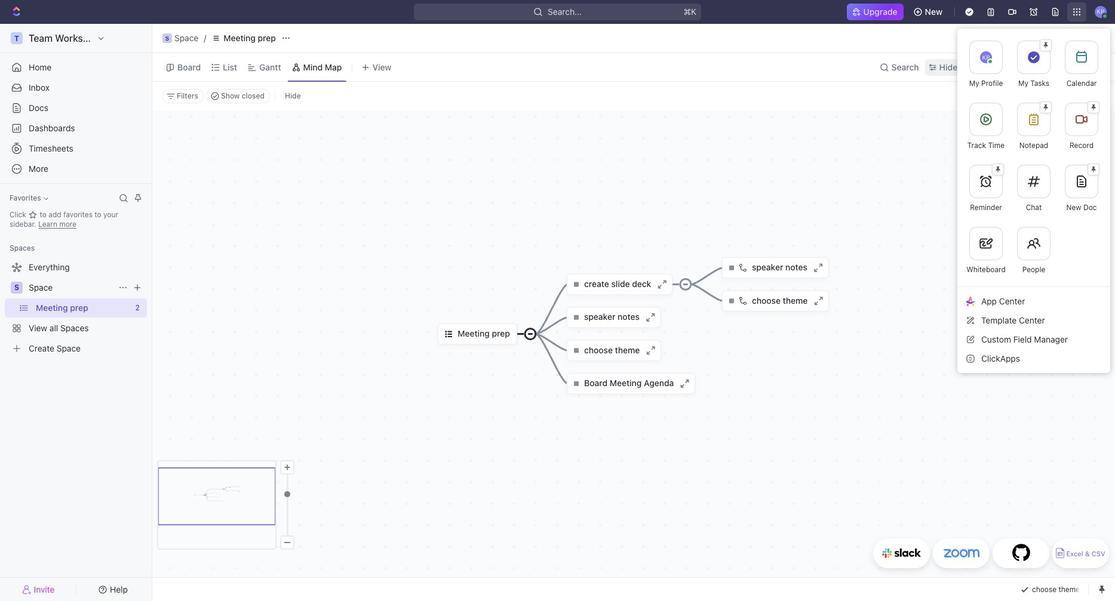 Task type: locate. For each thing, give the bounding box(es) containing it.
customize button
[[964, 59, 1025, 76]]

mind map link
[[301, 59, 342, 76]]

new doc
[[1067, 203, 1098, 212]]

1 horizontal spatial new
[[1067, 203, 1082, 212]]

learn more
[[38, 220, 77, 229]]

0 vertical spatial new
[[926, 7, 943, 17]]

my for my tasks
[[1019, 79, 1029, 88]]

dashboards link
[[5, 119, 147, 138]]

custom field manager
[[982, 335, 1069, 345]]

custom
[[982, 335, 1012, 345]]

1 horizontal spatial space
[[175, 33, 199, 43]]

to
[[40, 210, 47, 219], [95, 210, 101, 219]]

1 horizontal spatial to
[[95, 210, 101, 219]]

1 horizontal spatial s
[[165, 35, 169, 42]]

s inside navigation
[[14, 283, 19, 292]]

s down spaces on the left top of page
[[14, 283, 19, 292]]

s space /
[[165, 33, 206, 43]]

1 vertical spatial s
[[14, 283, 19, 292]]

upgrade link
[[847, 4, 904, 20]]

template center button
[[963, 311, 1106, 331]]

docs
[[29, 103, 48, 113]]

2 my from the left
[[1019, 79, 1029, 88]]

excel
[[1067, 551, 1084, 559]]

1 vertical spatial new
[[1067, 203, 1082, 212]]

new for new
[[926, 7, 943, 17]]

space, , element left /
[[163, 33, 172, 43]]

new right upgrade at the top of page
[[926, 7, 943, 17]]

s
[[165, 35, 169, 42], [14, 283, 19, 292]]

center down app center button
[[1020, 316, 1046, 326]]

hide inside hide dropdown button
[[940, 62, 958, 72]]

/
[[204, 33, 206, 43]]

spaces
[[10, 244, 35, 253]]

whiteboard button
[[963, 220, 1011, 282]]

0 vertical spatial space, , element
[[163, 33, 172, 43]]

space, , element
[[163, 33, 172, 43], [11, 282, 23, 294]]

0 vertical spatial hide
[[940, 62, 958, 72]]

docs link
[[5, 99, 147, 118]]

hide inside hide button
[[285, 91, 301, 100]]

space down spaces on the left top of page
[[29, 283, 53, 293]]

1 my from the left
[[970, 79, 980, 88]]

add task
[[1038, 62, 1069, 71]]

1 vertical spatial space
[[29, 283, 53, 293]]

1 horizontal spatial my
[[1019, 79, 1029, 88]]

search button
[[877, 59, 923, 76]]

track time
[[968, 141, 1005, 150]]

new left doc
[[1067, 203, 1082, 212]]

0 horizontal spatial space
[[29, 283, 53, 293]]

center inside button
[[1000, 296, 1026, 307]]

1 to from the left
[[40, 210, 47, 219]]

space, , element down spaces on the left top of page
[[11, 282, 23, 294]]

1 horizontal spatial space, , element
[[163, 33, 172, 43]]

gantt
[[259, 62, 281, 72]]

notepad
[[1020, 141, 1049, 150]]

map
[[325, 62, 342, 72]]

center inside button
[[1020, 316, 1046, 326]]

1 vertical spatial center
[[1020, 316, 1046, 326]]

center up template center
[[1000, 296, 1026, 307]]

0 vertical spatial center
[[1000, 296, 1026, 307]]

0 horizontal spatial s
[[14, 283, 19, 292]]

invite
[[34, 585, 55, 595]]

space
[[175, 33, 199, 43], [29, 283, 53, 293]]

home
[[29, 62, 52, 72]]

my left tasks on the top right of page
[[1019, 79, 1029, 88]]

1 vertical spatial space, , element
[[11, 282, 23, 294]]

to up learn
[[40, 210, 47, 219]]

1 vertical spatial hide
[[285, 91, 301, 100]]

center for template center
[[1020, 316, 1046, 326]]

new
[[926, 7, 943, 17], [1067, 203, 1082, 212]]

profile
[[982, 79, 1004, 88]]

template center
[[982, 316, 1046, 326]]

0 horizontal spatial space, , element
[[11, 282, 23, 294]]

hide right search
[[940, 62, 958, 72]]

list link
[[221, 59, 237, 76]]

hide
[[940, 62, 958, 72], [285, 91, 301, 100]]

my inside button
[[1019, 79, 1029, 88]]

my
[[970, 79, 980, 88], [1019, 79, 1029, 88]]

space inside 'space' link
[[29, 283, 53, 293]]

0 vertical spatial s
[[165, 35, 169, 42]]

dashboards
[[29, 123, 75, 133]]

2 to from the left
[[95, 210, 101, 219]]

search...
[[548, 7, 582, 17]]

add
[[49, 210, 61, 219]]

0 horizontal spatial to
[[40, 210, 47, 219]]

sidebar.
[[10, 220, 36, 229]]

1 horizontal spatial hide
[[940, 62, 958, 72]]

0 horizontal spatial new
[[926, 7, 943, 17]]

to add favorites to your sidebar.
[[10, 210, 118, 229]]

new doc button
[[1059, 158, 1106, 220]]

app
[[982, 296, 998, 307]]

s inside s space /
[[165, 35, 169, 42]]

customize
[[980, 62, 1022, 72]]

my left profile
[[970, 79, 980, 88]]

center
[[1000, 296, 1026, 307], [1020, 316, 1046, 326]]

share
[[972, 33, 995, 43]]

hide button
[[926, 59, 962, 76]]

clickapps
[[982, 354, 1021, 364]]

0 horizontal spatial hide
[[285, 91, 301, 100]]

new for new doc
[[1067, 203, 1082, 212]]

to left your
[[95, 210, 101, 219]]

s left /
[[165, 35, 169, 42]]

track time button
[[963, 96, 1011, 158]]

learn
[[38, 220, 57, 229]]

hide right closed
[[285, 91, 301, 100]]

0 horizontal spatial my
[[970, 79, 980, 88]]

favorites button
[[5, 191, 53, 206]]

s for s space /
[[165, 35, 169, 42]]

space left /
[[175, 33, 199, 43]]

tasks
[[1031, 79, 1050, 88]]

people button
[[1011, 220, 1059, 282]]

list
[[223, 62, 237, 72]]



Task type: describe. For each thing, give the bounding box(es) containing it.
add task button
[[1033, 60, 1074, 74]]

your
[[103, 210, 118, 219]]

board
[[178, 62, 201, 72]]

kp
[[983, 54, 991, 61]]

reminder
[[971, 203, 1003, 212]]

home link
[[5, 58, 147, 77]]

sidebar navigation
[[0, 24, 152, 602]]

learn more link
[[38, 220, 77, 229]]

share button
[[965, 29, 1002, 48]]

calendar
[[1067, 79, 1098, 88]]

favorites
[[10, 194, 41, 203]]

space, , element inside sidebar navigation
[[11, 282, 23, 294]]

clickapps button
[[963, 350, 1106, 369]]

new button
[[909, 2, 950, 22]]

track
[[968, 141, 987, 150]]

excel & csv link
[[1053, 539, 1110, 569]]

my profile
[[970, 79, 1004, 88]]

prep
[[258, 33, 276, 43]]

chat
[[1027, 203, 1043, 212]]

doc
[[1084, 203, 1098, 212]]

custom field manager button
[[963, 331, 1106, 350]]

record
[[1070, 141, 1094, 150]]

invite user image
[[22, 585, 31, 596]]

meeting prep
[[224, 33, 276, 43]]

notepad button
[[1011, 96, 1059, 158]]

mind map
[[303, 62, 342, 72]]

add
[[1038, 62, 1051, 71]]

field
[[1014, 335, 1033, 345]]

mind
[[303, 62, 323, 72]]

my for my profile
[[970, 79, 980, 88]]

automations button
[[1007, 29, 1069, 47]]

inbox link
[[5, 78, 147, 97]]

my tasks button
[[1011, 33, 1059, 96]]

center for app center
[[1000, 296, 1026, 307]]

hide button
[[280, 89, 306, 103]]

my tasks
[[1019, 79, 1050, 88]]

app center button
[[963, 292, 1106, 311]]

show
[[221, 91, 240, 100]]

invite button
[[5, 582, 72, 599]]

chat button
[[1011, 158, 1059, 220]]

people
[[1023, 265, 1046, 274]]

automations
[[1013, 33, 1063, 43]]

s for s
[[14, 283, 19, 292]]

closed
[[242, 91, 265, 100]]

&
[[1086, 551, 1091, 559]]

time
[[989, 141, 1005, 150]]

task
[[1053, 62, 1069, 71]]

calendar button
[[1059, 33, 1106, 96]]

inbox
[[29, 82, 50, 93]]

template
[[982, 316, 1017, 326]]

meeting
[[224, 33, 256, 43]]

Search tasks... text field
[[989, 87, 1109, 105]]

⌘k
[[684, 7, 697, 17]]

click
[[10, 210, 28, 219]]

meeting prep link
[[209, 31, 279, 45]]

excel & csv
[[1067, 551, 1106, 559]]

upgrade
[[864, 7, 898, 17]]

search
[[892, 62, 920, 72]]

0 vertical spatial space
[[175, 33, 199, 43]]

csv
[[1092, 551, 1106, 559]]

show closed
[[221, 91, 265, 100]]

board link
[[175, 59, 201, 76]]

show closed button
[[206, 89, 270, 103]]

app center
[[982, 296, 1026, 307]]

record button
[[1059, 96, 1106, 158]]

more
[[59, 220, 77, 229]]

whiteboard
[[967, 265, 1006, 274]]

gantt link
[[257, 59, 281, 76]]

space link
[[29, 279, 114, 298]]

timesheets
[[29, 143, 73, 154]]

timesheets link
[[5, 139, 147, 158]]

reminder button
[[963, 158, 1011, 220]]

manager
[[1035, 335, 1069, 345]]



Task type: vqa. For each thing, say whether or not it's contained in the screenshot.
Template Center
yes



